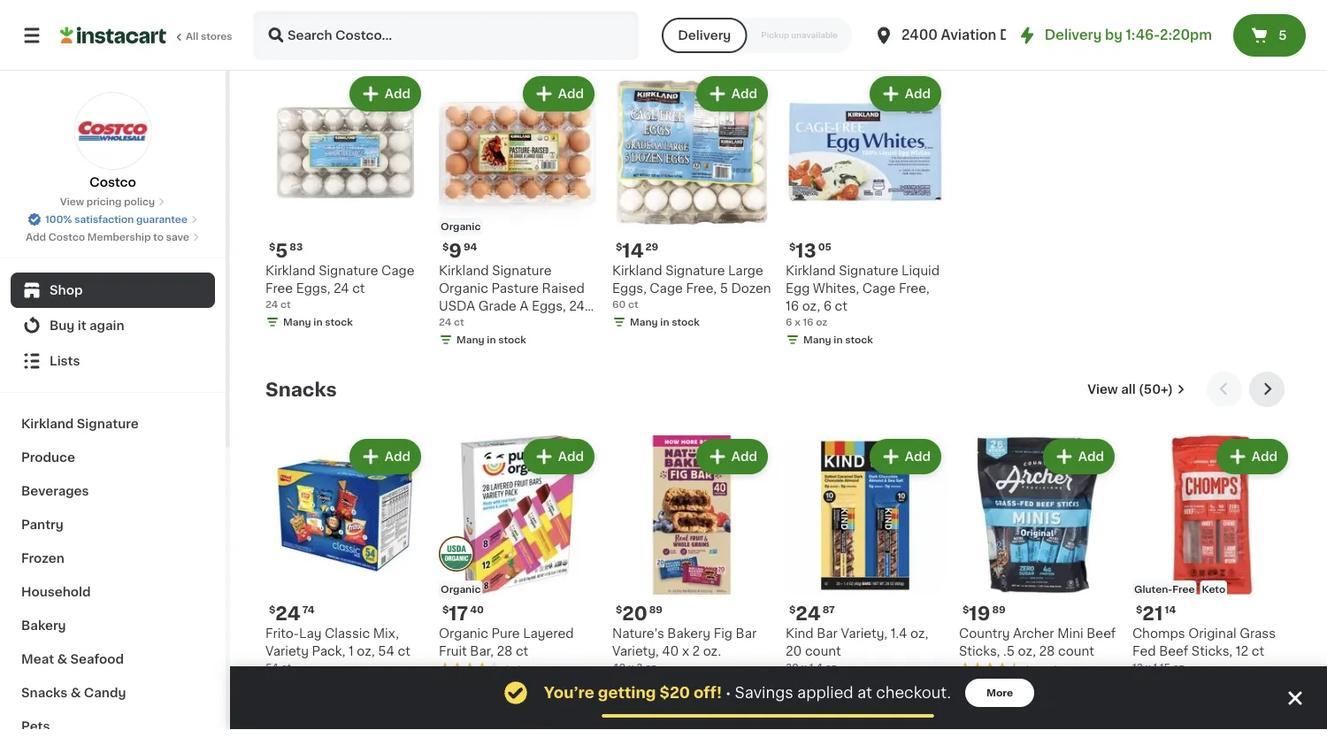 Task type: vqa. For each thing, say whether or not it's contained in the screenshot.


Task type: locate. For each thing, give the bounding box(es) containing it.
view for view pricing policy
[[60, 197, 84, 207]]

2 vertical spatial 14
[[959, 679, 970, 689]]

1 free, from the left
[[686, 282, 717, 295]]

checkout.
[[876, 686, 952, 701]]

0 horizontal spatial 5
[[276, 241, 288, 260]]

2 horizontal spatial 28
[[1040, 645, 1055, 658]]

add button for 17
[[525, 441, 593, 473]]

sticks,
[[959, 645, 1001, 658], [1192, 645, 1233, 658]]

$ left 05
[[790, 242, 796, 252]]

variety
[[266, 645, 309, 658]]

5 inside button
[[1279, 29, 1287, 42]]

oz up you're getting $20 off!
[[645, 663, 657, 672]]

2 left oz.
[[693, 645, 700, 658]]

signature inside the kirkland signature large eggs, cage free, 5 dozen 60 ct
[[666, 265, 725, 277]]

89 inside $ 20 89
[[650, 605, 663, 615]]

$ inside $ 9 94
[[443, 242, 449, 252]]

all
[[1122, 383, 1136, 396]]

costco up view pricing policy link
[[90, 176, 136, 189]]

1 vertical spatial 12
[[1133, 663, 1143, 672]]

kirkland signature organic pasture raised usda grade a eggs, 24 ct
[[439, 265, 585, 330]]

6 down whites,
[[824, 300, 832, 312]]

eggs, down '83'
[[296, 282, 331, 295]]

0 horizontal spatial &
[[57, 653, 67, 666]]

kirkland down the $ 14 29
[[612, 265, 663, 277]]

in down the kirkland signature cage free eggs, 24 ct 24 ct
[[314, 317, 323, 327]]

0 vertical spatial variety,
[[841, 628, 888, 640]]

0 horizontal spatial delivery
[[678, 29, 731, 42]]

beverages
[[21, 485, 89, 497]]

2 count from the left
[[1059, 645, 1095, 658]]

2 horizontal spatial eggs,
[[612, 282, 647, 295]]

in for $ 20 89
[[661, 680, 670, 690]]

delivery by 1:46-2:20pm
[[1045, 29, 1213, 42]]

94
[[464, 242, 477, 252]]

$ inside "$ 17 40"
[[443, 605, 449, 615]]

costco down 100%
[[48, 232, 85, 242]]

0 horizontal spatial 6
[[786, 317, 793, 327]]

14 left 29 at the left top
[[623, 241, 644, 260]]

bar down 87
[[817, 628, 838, 640]]

many for $ 24 87
[[804, 680, 832, 690]]

★★★★★
[[439, 662, 501, 675], [439, 662, 501, 675], [959, 662, 1021, 675], [959, 662, 1021, 675]]

chomps
[[1133, 628, 1186, 640]]

snacks for snacks
[[266, 380, 337, 399]]

$ inside $ 5 83
[[269, 242, 276, 252]]

kirkland down $ 9 94
[[439, 265, 489, 277]]

1 vertical spatial beef
[[1160, 645, 1189, 658]]

1 vertical spatial variety,
[[612, 645, 659, 658]]

2 free, from the left
[[899, 282, 930, 295]]

$ inside $ 20 89
[[616, 605, 623, 615]]

$ inside $ 21 14
[[1136, 605, 1143, 615]]

many in stock for $ 24 74
[[283, 680, 353, 690]]

buy it again link
[[11, 308, 215, 343]]

2 bar from the left
[[817, 628, 838, 640]]

many in stock
[[283, 317, 353, 327], [630, 317, 700, 327], [457, 335, 527, 345], [804, 335, 873, 345], [283, 680, 353, 690], [630, 680, 700, 690], [804, 680, 873, 690], [1151, 680, 1220, 690], [977, 697, 1047, 706]]

$ 21 14
[[1136, 604, 1176, 623]]

1 horizontal spatial 89
[[993, 605, 1006, 615]]

0 horizontal spatial free
[[266, 282, 293, 295]]

cage inside kirkland signature liquid egg whites, cage free, 16 oz, 6 ct 6 x 16 oz
[[863, 282, 896, 295]]

1 horizontal spatial sticks,
[[1192, 645, 1233, 658]]

14 inside $ 21 14
[[1165, 605, 1176, 615]]

oz inside chomps original grass fed beef sticks, 12 ct 12 x 1.15 oz
[[1173, 663, 1185, 672]]

1 horizontal spatial count
[[1059, 645, 1095, 658]]

0 horizontal spatial costco
[[48, 232, 85, 242]]

eggs, inside kirkland signature organic pasture raised usda grade a eggs, 24 ct
[[532, 300, 566, 312]]

again
[[89, 320, 124, 332]]

in down chomps original grass fed beef sticks, 12 ct 12 x 1.15 oz
[[1181, 680, 1190, 690]]

in
[[314, 317, 323, 327], [661, 317, 670, 327], [487, 335, 496, 345], [834, 335, 843, 345], [314, 680, 323, 690], [661, 680, 670, 690], [834, 680, 843, 690], [1181, 680, 1190, 690], [487, 697, 496, 706], [1008, 697, 1017, 706]]

oz, inside kirkland signature liquid egg whites, cage free, 16 oz, 6 ct 6 x 16 oz
[[803, 300, 821, 312]]

1 horizontal spatial free,
[[899, 282, 930, 295]]

variety,
[[841, 628, 888, 640], [612, 645, 659, 658]]

shop
[[50, 284, 83, 297]]

lists
[[50, 355, 80, 367]]

2 89 from the left
[[993, 605, 1006, 615]]

pantry
[[21, 519, 63, 531]]

country
[[959, 628, 1010, 640]]

& left candy at the left
[[71, 687, 81, 699]]

free
[[266, 282, 293, 295], [1173, 585, 1195, 594]]

1 vertical spatial 2
[[637, 663, 643, 672]]

organic up 17 in the bottom of the page
[[441, 585, 481, 594]]

0 horizontal spatial variety,
[[612, 645, 659, 658]]

product group
[[266, 73, 425, 333], [439, 73, 598, 351], [612, 73, 772, 333], [786, 73, 945, 351], [266, 435, 425, 696], [439, 435, 598, 712], [612, 435, 772, 696], [786, 435, 945, 712], [959, 435, 1119, 712], [1133, 435, 1292, 696]]

$ inside $ 13 05
[[790, 242, 796, 252]]

1 horizontal spatial beef
[[1160, 645, 1189, 658]]

fruit
[[439, 645, 467, 658]]

1 horizontal spatial 40
[[612, 663, 626, 672]]

produce
[[21, 451, 75, 464]]

view up 100%
[[60, 197, 84, 207]]

6 down egg on the right top
[[786, 317, 793, 327]]

egg
[[786, 282, 810, 295]]

count down 'mini'
[[1059, 645, 1095, 658]]

1 horizontal spatial 12
[[1236, 645, 1249, 658]]

1 horizontal spatial &
[[71, 687, 81, 699]]

meat
[[21, 653, 54, 666]]

$ up nature's
[[616, 605, 623, 615]]

many for $ 21 14
[[1151, 680, 1179, 690]]

view left all at the right bottom of the page
[[1088, 383, 1119, 396]]

add
[[385, 88, 411, 100], [558, 88, 584, 100], [732, 88, 758, 100], [905, 88, 931, 100], [26, 232, 46, 242], [385, 451, 411, 463], [558, 451, 584, 463], [732, 451, 758, 463], [905, 451, 931, 463], [1079, 451, 1105, 463], [1252, 451, 1278, 463]]

oz right 1.15
[[1173, 663, 1185, 672]]

0 horizontal spatial view
[[60, 197, 84, 207]]

ct
[[352, 282, 365, 295], [281, 300, 291, 309], [628, 300, 639, 309], [835, 300, 848, 312], [454, 317, 464, 327], [439, 318, 452, 330], [398, 645, 411, 658], [516, 645, 529, 658], [1252, 645, 1265, 658], [281, 663, 291, 672], [454, 679, 464, 689]]

many down the kirkland signature large eggs, cage free, 5 dozen 60 ct
[[630, 317, 658, 327]]

89 right 19
[[993, 605, 1006, 615]]

$ inside $ 24 87
[[790, 605, 796, 615]]

many in stock down kirkland signature liquid egg whites, cage free, 16 oz, 6 ct 6 x 16 oz
[[804, 335, 873, 345]]

1 vertical spatial free
[[1173, 585, 1195, 594]]

17
[[449, 604, 468, 623]]

bar right fig
[[736, 628, 757, 640]]

0 horizontal spatial 28
[[439, 679, 452, 689]]

0 vertical spatial view
[[60, 197, 84, 207]]

0 horizontal spatial sticks,
[[959, 645, 1001, 658]]

$ for $ 24 87
[[790, 605, 796, 615]]

0 horizontal spatial count
[[805, 645, 842, 658]]

eggs, down "raised"
[[532, 300, 566, 312]]

16
[[786, 300, 799, 312], [803, 317, 814, 327]]

$ up "fruit" in the left of the page
[[443, 605, 449, 615]]

bakery
[[21, 620, 66, 632], [668, 628, 711, 640]]

0 vertical spatial costco
[[90, 176, 136, 189]]

0 horizontal spatial snacks
[[21, 687, 68, 699]]

0 horizontal spatial 2
[[637, 663, 643, 672]]

28 inside organic pure layered fruit bar, 28 ct
[[497, 645, 513, 658]]

stock for $ 24 74
[[325, 680, 353, 690]]

cage
[[381, 265, 415, 277], [650, 282, 683, 295], [863, 282, 896, 295]]

40 down nature's
[[662, 645, 679, 658]]

$ up country
[[963, 605, 969, 615]]

stock down pack, in the left of the page
[[325, 680, 353, 690]]

1 horizontal spatial view
[[1088, 383, 1119, 396]]

kind
[[786, 628, 814, 640]]

1 horizontal spatial snacks
[[266, 380, 337, 399]]

2 up you're getting $20 off!
[[637, 663, 643, 672]]

many left $20
[[630, 680, 658, 690]]

0 vertical spatial item carousel region
[[266, 9, 1292, 358]]

costco
[[90, 176, 136, 189], [48, 232, 85, 242]]

kirkland for 14
[[612, 265, 663, 277]]

1 sticks, from the left
[[959, 645, 1001, 658]]

organic up usda
[[439, 282, 488, 295]]

ct inside chomps original grass fed beef sticks, 12 ct 12 x 1.15 oz
[[1252, 645, 1265, 658]]

count
[[805, 645, 842, 658], [1059, 645, 1095, 658]]

delivery inside "link"
[[1045, 29, 1102, 42]]

bar inside kind bar variety, 1.4 oz, 20 count 20 x 1.4 oz
[[817, 628, 838, 640]]

$ for $ 21 14
[[1136, 605, 1143, 615]]

many in stock down nature's bakery fig bar variety, 40 x 2 oz. 40 x 2 oz
[[630, 680, 700, 690]]

household link
[[11, 575, 215, 609]]

many down variety
[[283, 680, 311, 690]]

add for 9
[[558, 88, 584, 100]]

buy it again
[[50, 320, 124, 332]]

oz, right .5 on the right of the page
[[1018, 645, 1036, 658]]

add button for 24
[[351, 441, 420, 473]]

item carousel region containing snacks
[[266, 372, 1292, 719]]

12 down fed
[[1133, 663, 1143, 672]]

many down whites,
[[804, 335, 832, 345]]

applied
[[798, 686, 854, 701]]

view inside popup button
[[1088, 383, 1119, 396]]

54 down variety
[[266, 663, 279, 672]]

in down bar,
[[487, 697, 496, 706]]

kirkland inside kirkland signature liquid egg whites, cage free, 16 oz, 6 ct 6 x 16 oz
[[786, 265, 836, 277]]

organic inside organic pure layered fruit bar, 28 ct
[[439, 628, 488, 640]]

$ up kind
[[790, 605, 796, 615]]

1.4 up applied
[[810, 663, 823, 672]]

1 vertical spatial 1.4
[[810, 663, 823, 672]]

many down bar,
[[457, 697, 485, 706]]

2:20pm
[[1160, 29, 1213, 42]]

product group containing 20
[[612, 435, 772, 696]]

all stores
[[186, 31, 232, 41]]

1 bar from the left
[[736, 628, 757, 640]]

many in stock down pack, in the left of the page
[[283, 680, 353, 690]]

oz,
[[803, 300, 821, 312], [911, 628, 929, 640], [357, 645, 375, 658], [1018, 645, 1036, 658]]

$
[[269, 242, 276, 252], [443, 242, 449, 252], [616, 242, 623, 252], [790, 242, 796, 252], [269, 605, 276, 615], [443, 605, 449, 615], [616, 605, 623, 615], [790, 605, 796, 615], [963, 605, 969, 615], [1136, 605, 1143, 615]]

original
[[1189, 628, 1237, 640]]

stock for $ 14 29
[[672, 317, 700, 327]]

pricing
[[86, 197, 122, 207]]

free, inside the kirkland signature large eggs, cage free, 5 dozen 60 ct
[[686, 282, 717, 295]]

0 horizontal spatial 40
[[470, 605, 484, 615]]

1 item carousel region from the top
[[266, 9, 1292, 358]]

1 horizontal spatial bakery
[[668, 628, 711, 640]]

in for $ 24 87
[[834, 680, 843, 690]]

sticks, inside the country archer mini beef sticks, .5 oz, 28 count
[[959, 645, 1001, 658]]

14 oz
[[959, 679, 984, 689]]

(50+)
[[1139, 383, 1174, 396]]

0 horizontal spatial eggs,
[[296, 282, 331, 295]]

many in stock up sponsored badge image
[[804, 680, 873, 690]]

(12)
[[505, 665, 522, 674]]

many down 1.15
[[1151, 680, 1179, 690]]

free inside the kirkland signature cage free eggs, 24 ct 24 ct
[[266, 282, 293, 295]]

by
[[1105, 29, 1123, 42]]

$ left 94
[[443, 242, 449, 252]]

$ inside $ 24 74
[[269, 605, 276, 615]]

beef inside the country archer mini beef sticks, .5 oz, 28 count
[[1087, 628, 1116, 640]]

bakery up meat
[[21, 620, 66, 632]]

many down the kirkland signature cage free eggs, 24 ct 24 ct
[[283, 317, 311, 327]]

large
[[728, 265, 764, 277]]

0 horizontal spatial 14
[[623, 241, 644, 260]]

stock down the kirkland signature cage free eggs, 24 ct 24 ct
[[325, 317, 353, 327]]

x down egg on the right top
[[795, 317, 801, 327]]

& inside "link"
[[57, 653, 67, 666]]

Search field
[[255, 12, 637, 58]]

0 horizontal spatial 1.4
[[810, 663, 823, 672]]

0 vertical spatial 16
[[786, 300, 799, 312]]

beverages link
[[11, 474, 215, 508]]

0 vertical spatial snacks
[[266, 380, 337, 399]]

sponsored badge image
[[786, 697, 839, 707]]

0 vertical spatial 12
[[1236, 645, 1249, 658]]

6
[[824, 300, 832, 312], [786, 317, 793, 327]]

1 vertical spatial item carousel region
[[266, 372, 1292, 719]]

in inside 28 ct many in stock
[[487, 697, 496, 706]]

1 vertical spatial &
[[71, 687, 81, 699]]

28 up (1.24k)
[[1040, 645, 1055, 658]]

signature inside the kirkland signature cage free eggs, 24 ct 24 ct
[[319, 265, 378, 277]]

$ down 'gluten-'
[[1136, 605, 1143, 615]]

40 right 17 in the bottom of the page
[[470, 605, 484, 615]]

1 horizontal spatial 28
[[497, 645, 513, 658]]

stock down nature's bakery fig bar variety, 40 x 2 oz. 40 x 2 oz
[[672, 680, 700, 690]]

& right meat
[[57, 653, 67, 666]]

in down the kirkland signature large eggs, cage free, 5 dozen 60 ct
[[661, 317, 670, 327]]

1 horizontal spatial 54
[[378, 645, 395, 658]]

oz down whites,
[[816, 317, 828, 327]]

kirkland down $ 13 05
[[786, 265, 836, 277]]

many
[[283, 317, 311, 327], [630, 317, 658, 327], [457, 335, 485, 345], [804, 335, 832, 345], [283, 680, 311, 690], [630, 680, 658, 690], [804, 680, 832, 690], [1151, 680, 1179, 690], [457, 697, 485, 706], [977, 697, 1005, 706]]

stock down kirkland signature liquid egg whites, cage free, 16 oz, 6 ct 6 x 16 oz
[[846, 335, 873, 345]]

2 horizontal spatial cage
[[863, 282, 896, 295]]

product group containing 13
[[786, 73, 945, 351]]

free down $ 5 83
[[266, 282, 293, 295]]

signature for 5
[[319, 265, 378, 277]]

2 sticks, from the left
[[1192, 645, 1233, 658]]

1.4 up checkout.
[[891, 628, 908, 640]]

0 horizontal spatial free,
[[686, 282, 717, 295]]

1
[[349, 645, 354, 658]]

stock down a
[[499, 335, 527, 345]]

$ up frito-
[[269, 605, 276, 615]]

$ for $ 20 89
[[616, 605, 623, 615]]

1 horizontal spatial variety,
[[841, 628, 888, 640]]

$ 19 89
[[963, 604, 1006, 623]]

lay
[[299, 628, 322, 640]]

1 horizontal spatial 5
[[720, 282, 728, 295]]

candy
[[84, 687, 126, 699]]

variety, up the 'at'
[[841, 628, 888, 640]]

variety, down nature's
[[612, 645, 659, 658]]

kirkland down $ 5 83
[[266, 265, 316, 277]]

•
[[726, 686, 732, 700]]

stock down (12) on the bottom
[[499, 697, 527, 706]]

many for $ 24 74
[[283, 680, 311, 690]]

add button for 9
[[525, 78, 593, 110]]

in down grade
[[487, 335, 496, 345]]

treatment tracker modal dialog
[[230, 666, 1328, 730]]

kirkland inside the kirkland signature large eggs, cage free, 5 dozen 60 ct
[[612, 265, 663, 277]]

many down 24 ct at the left top of the page
[[457, 335, 485, 345]]

lists link
[[11, 343, 215, 379]]

1 vertical spatial view
[[1088, 383, 1119, 396]]

2 vertical spatial 40
[[612, 663, 626, 672]]

stock down chomps original grass fed beef sticks, 12 ct 12 x 1.15 oz
[[1192, 680, 1220, 690]]

x inside chomps original grass fed beef sticks, 12 ct 12 x 1.15 oz
[[1146, 663, 1151, 672]]

organic
[[441, 222, 481, 231], [439, 282, 488, 295], [441, 585, 481, 594], [439, 628, 488, 640]]

0 vertical spatial &
[[57, 653, 67, 666]]

40
[[470, 605, 484, 615], [662, 645, 679, 658], [612, 663, 626, 672]]

many in stock down 1.15
[[1151, 680, 1220, 690]]

2 horizontal spatial 5
[[1279, 29, 1287, 42]]

54 down mix,
[[378, 645, 395, 658]]

2 vertical spatial 5
[[720, 282, 728, 295]]

0 vertical spatial beef
[[1087, 628, 1116, 640]]

$ inside $ 19 89
[[963, 605, 969, 615]]

0 vertical spatial 5
[[1279, 29, 1287, 42]]

1 horizontal spatial eggs,
[[532, 300, 566, 312]]

None search field
[[253, 11, 639, 60]]

item carousel region
[[266, 9, 1292, 358], [266, 372, 1292, 719]]

40 inside "$ 17 40"
[[470, 605, 484, 615]]

0 horizontal spatial bakery
[[21, 620, 66, 632]]

sticks, down original
[[1192, 645, 1233, 658]]

2 vertical spatial 20
[[786, 663, 799, 672]]

28 down "fruit" in the left of the page
[[439, 679, 452, 689]]

$ 17 40
[[443, 604, 484, 623]]

pure
[[492, 628, 520, 640]]

signature inside kirkland signature liquid egg whites, cage free, 16 oz, 6 ct 6 x 16 oz
[[839, 265, 899, 277]]

add for 19
[[1079, 451, 1105, 463]]

1 vertical spatial 6
[[786, 317, 793, 327]]

40 up 'getting'
[[612, 663, 626, 672]]

$ 20 89
[[616, 604, 663, 623]]

$ inside the $ 14 29
[[616, 242, 623, 252]]

1 horizontal spatial costco
[[90, 176, 136, 189]]

1 vertical spatial 14
[[1165, 605, 1176, 615]]

14 left the more
[[959, 679, 970, 689]]

x up applied
[[801, 663, 807, 672]]

1 horizontal spatial 1.4
[[891, 628, 908, 640]]

many in stock down grade
[[457, 335, 527, 345]]

oz, inside frito-lay classic mix, variety pack, 1 oz, 54 ct 54 ct
[[357, 645, 375, 658]]

many inside 28 ct many in stock
[[457, 697, 485, 706]]

dozen
[[731, 282, 771, 295]]

0 horizontal spatial bar
[[736, 628, 757, 640]]

1 vertical spatial costco
[[48, 232, 85, 242]]

many in stock for $ 21 14
[[1151, 680, 1220, 690]]

0 vertical spatial 1.4
[[891, 628, 908, 640]]

1 vertical spatial 54
[[266, 663, 279, 672]]

$ 14 29
[[616, 241, 659, 260]]

1 horizontal spatial 16
[[803, 317, 814, 327]]

0 vertical spatial 40
[[470, 605, 484, 615]]

beef
[[1087, 628, 1116, 640], [1160, 645, 1189, 658]]

stock down (1.24k)
[[1019, 697, 1047, 706]]

0 vertical spatial 2
[[693, 645, 700, 658]]

& for snacks
[[71, 687, 81, 699]]

0 horizontal spatial 89
[[650, 605, 663, 615]]

0 vertical spatial 14
[[623, 241, 644, 260]]

beef up 1.15
[[1160, 645, 1189, 658]]

shop link
[[11, 273, 215, 308]]

service type group
[[662, 18, 852, 53]]

1 horizontal spatial delivery
[[1045, 29, 1102, 42]]

1 vertical spatial 5
[[276, 241, 288, 260]]

x
[[795, 317, 801, 327], [682, 645, 689, 658], [629, 663, 634, 672], [801, 663, 807, 672], [1146, 663, 1151, 672]]

1 horizontal spatial free
[[1173, 585, 1195, 594]]

country archer mini beef sticks, .5 oz, 28 count
[[959, 628, 1116, 658]]

2 item carousel region from the top
[[266, 372, 1292, 719]]

in down pack, in the left of the page
[[314, 680, 323, 690]]

kirkland
[[266, 265, 316, 277], [439, 265, 489, 277], [612, 265, 663, 277], [786, 265, 836, 277], [21, 418, 74, 430]]

stock for $ 20 89
[[672, 680, 700, 690]]

many in stock for $ 9 94
[[457, 335, 527, 345]]

add button for 19
[[1045, 441, 1113, 473]]

in left the 'at'
[[834, 680, 843, 690]]

28 inside the country archer mini beef sticks, .5 oz, 28 count
[[1040, 645, 1055, 658]]

beef right 'mini'
[[1087, 628, 1116, 640]]

many for $ 14 29
[[630, 317, 658, 327]]

89 up nature's
[[650, 605, 663, 615]]

view
[[60, 197, 84, 207], [1088, 383, 1119, 396]]

beef inside chomps original grass fed beef sticks, 12 ct 12 x 1.15 oz
[[1160, 645, 1189, 658]]

1 89 from the left
[[650, 605, 663, 615]]

0 horizontal spatial 54
[[266, 663, 279, 672]]

add for 13
[[905, 88, 931, 100]]

1 horizontal spatial 6
[[824, 300, 832, 312]]

add button for 21
[[1219, 441, 1287, 473]]

1 horizontal spatial cage
[[650, 282, 683, 295]]

bar,
[[470, 645, 494, 658]]

many in stock down the kirkland signature large eggs, cage free, 5 dozen 60 ct
[[630, 317, 700, 327]]

89 inside $ 19 89
[[993, 605, 1006, 615]]

0 vertical spatial 6
[[824, 300, 832, 312]]

stock for $ 24 87
[[846, 680, 873, 690]]

in down kirkland signature liquid egg whites, cage free, 16 oz, 6 ct 6 x 16 oz
[[834, 335, 843, 345]]

0 vertical spatial free
[[266, 282, 293, 295]]

0 horizontal spatial cage
[[381, 265, 415, 277]]

kirkland inside the kirkland signature cage free eggs, 24 ct 24 ct
[[266, 265, 316, 277]]

$20
[[660, 686, 690, 701]]

oz left the more
[[973, 679, 984, 689]]

eggs, up 60
[[612, 282, 647, 295]]

oz, down egg on the right top
[[803, 300, 821, 312]]

delivery inside button
[[678, 29, 731, 42]]

2 horizontal spatial 40
[[662, 645, 679, 658]]

0 horizontal spatial beef
[[1087, 628, 1116, 640]]

product group containing 5
[[266, 73, 425, 333]]

product group containing 19
[[959, 435, 1119, 712]]

stock down kind bar variety, 1.4 oz, 20 count 20 x 1.4 oz
[[846, 680, 873, 690]]

seafood
[[70, 653, 124, 666]]

0 vertical spatial 20
[[623, 604, 648, 623]]

89 for 20
[[650, 605, 663, 615]]

frito-
[[266, 628, 299, 640]]

1 horizontal spatial bar
[[817, 628, 838, 640]]

2 horizontal spatial 14
[[1165, 605, 1176, 615]]

1 horizontal spatial 14
[[959, 679, 970, 689]]

1 vertical spatial 20
[[786, 645, 802, 658]]

many in stock for $ 13 05
[[804, 335, 873, 345]]

delivery by 1:46-2:20pm link
[[1017, 25, 1213, 46]]

add costco membership to save
[[26, 232, 189, 242]]

many up sponsored badge image
[[804, 680, 832, 690]]

1 vertical spatial snacks
[[21, 687, 68, 699]]

stock
[[325, 317, 353, 327], [672, 317, 700, 327], [499, 335, 527, 345], [846, 335, 873, 345], [325, 680, 353, 690], [672, 680, 700, 690], [846, 680, 873, 690], [1192, 680, 1220, 690], [499, 697, 527, 706], [1019, 697, 1047, 706]]

in down .5 on the right of the page
[[1008, 697, 1017, 706]]

variety, inside kind bar variety, 1.4 oz, 20 count 20 x 1.4 oz
[[841, 628, 888, 640]]

0 vertical spatial 54
[[378, 645, 395, 658]]

free, left 'dozen'
[[686, 282, 717, 295]]

29
[[646, 242, 659, 252]]

1 count from the left
[[805, 645, 842, 658]]

product group containing 21
[[1133, 435, 1292, 696]]



Task type: describe. For each thing, give the bounding box(es) containing it.
item carousel region containing eggs
[[266, 9, 1292, 358]]

kirkland signature
[[21, 418, 139, 430]]

ct inside the kirkland signature large eggs, cage free, 5 dozen 60 ct
[[628, 300, 639, 309]]

stock for $ 5 83
[[325, 317, 353, 327]]

produce link
[[11, 441, 215, 474]]

organic inside kirkland signature organic pasture raised usda grade a eggs, 24 ct
[[439, 282, 488, 295]]

to
[[153, 232, 164, 242]]

oz.
[[703, 645, 721, 658]]

eggs, inside the kirkland signature large eggs, cage free, 5 dozen 60 ct
[[612, 282, 647, 295]]

classic
[[325, 628, 370, 640]]

fed
[[1133, 645, 1156, 658]]

1:46-
[[1126, 29, 1160, 42]]

in for $ 21 14
[[1181, 680, 1190, 690]]

$ for $ 17 40
[[443, 605, 449, 615]]

13
[[796, 241, 817, 260]]

stock inside 28 ct many in stock
[[499, 697, 527, 706]]

100%
[[45, 215, 72, 224]]

add button for 5
[[351, 78, 420, 110]]

bakery inside nature's bakery fig bar variety, 40 x 2 oz. 40 x 2 oz
[[668, 628, 711, 640]]

add button for 20
[[698, 441, 767, 473]]

kirkland for 5
[[266, 265, 316, 277]]

100% satisfaction guarantee button
[[28, 209, 198, 227]]

19
[[969, 604, 991, 623]]

stock for $ 13 05
[[846, 335, 873, 345]]

costco link
[[74, 92, 152, 191]]

x inside kind bar variety, 1.4 oz, 20 count 20 x 1.4 oz
[[801, 663, 807, 672]]

$ for $ 24 74
[[269, 605, 276, 615]]

5 inside the kirkland signature large eggs, cage free, 5 dozen 60 ct
[[720, 282, 728, 295]]

1 vertical spatial 40
[[662, 645, 679, 658]]

all stores link
[[60, 11, 234, 60]]

many in stock for $ 20 89
[[630, 680, 700, 690]]

many for $ 5 83
[[283, 317, 311, 327]]

nature's bakery fig bar variety, 40 x 2 oz. 40 x 2 oz
[[612, 628, 757, 672]]

add button for 14
[[698, 78, 767, 110]]

.5
[[1004, 645, 1015, 658]]

eggs, inside the kirkland signature cage free eggs, 24 ct 24 ct
[[296, 282, 331, 295]]

membership
[[87, 232, 151, 242]]

frito-lay classic mix, variety pack, 1 oz, 54 ct 54 ct
[[266, 628, 411, 672]]

2400 aviation dr button
[[874, 11, 1017, 60]]

dr
[[1000, 29, 1017, 42]]

x inside kirkland signature liquid egg whites, cage free, 16 oz, 6 ct 6 x 16 oz
[[795, 317, 801, 327]]

chomps original grass fed beef sticks, 12 ct 12 x 1.15 oz
[[1133, 628, 1276, 672]]

product group containing 14
[[612, 73, 772, 333]]

kirkland signature cage free eggs, 24 ct 24 ct
[[266, 265, 415, 309]]

stock for $ 21 14
[[1192, 680, 1220, 690]]

item badge image
[[439, 536, 474, 572]]

all
[[186, 31, 198, 41]]

60
[[612, 300, 626, 309]]

ct inside organic pure layered fruit bar, 28 ct
[[516, 645, 529, 658]]

delivery button
[[662, 18, 747, 53]]

& for meat
[[57, 653, 67, 666]]

in for $ 13 05
[[834, 335, 843, 345]]

count inside kind bar variety, 1.4 oz, 20 count 20 x 1.4 oz
[[805, 645, 842, 658]]

$ for $ 5 83
[[269, 242, 276, 252]]

many in stock for $ 5 83
[[283, 317, 353, 327]]

view for view all (50+)
[[1088, 383, 1119, 396]]

kirkland signature link
[[11, 407, 215, 441]]

oz, inside kind bar variety, 1.4 oz, 20 count 20 x 1.4 oz
[[911, 628, 929, 640]]

off!
[[694, 686, 722, 701]]

05
[[818, 242, 832, 252]]

add button for 13
[[872, 78, 940, 110]]

sticks, inside chomps original grass fed beef sticks, 12 ct 12 x 1.15 oz
[[1192, 645, 1233, 658]]

89 for 19
[[993, 605, 1006, 615]]

add for 24
[[385, 451, 411, 463]]

100% satisfaction guarantee
[[45, 215, 188, 224]]

add for 14
[[732, 88, 758, 100]]

x up you're getting $20 off!
[[629, 663, 634, 672]]

$ for $ 13 05
[[790, 242, 796, 252]]

oz inside kirkland signature liquid egg whites, cage free, 16 oz, 6 ct 6 x 16 oz
[[816, 317, 828, 327]]

free, inside kirkland signature liquid egg whites, cage free, 16 oz, 6 ct 6 x 16 oz
[[899, 282, 930, 295]]

gluten-
[[1135, 585, 1173, 594]]

0 horizontal spatial 12
[[1133, 663, 1143, 672]]

1.15
[[1154, 663, 1171, 672]]

• savings applied at checkout.
[[726, 686, 952, 701]]

oz, inside the country archer mini beef sticks, .5 oz, 28 count
[[1018, 645, 1036, 658]]

28 ct many in stock
[[439, 679, 527, 706]]

delivery for delivery
[[678, 29, 731, 42]]

kirkland inside kirkland signature organic pasture raised usda grade a eggs, 24 ct
[[439, 265, 489, 277]]

view pricing policy link
[[60, 195, 166, 209]]

stores
[[201, 31, 232, 41]]

cage inside the kirkland signature large eggs, cage free, 5 dozen 60 ct
[[650, 282, 683, 295]]

kirkland up the produce
[[21, 418, 74, 430]]

count inside the country archer mini beef sticks, .5 oz, 28 count
[[1059, 645, 1095, 658]]

oz inside kind bar variety, 1.4 oz, 20 count 20 x 1.4 oz
[[826, 663, 837, 672]]

add for 17
[[558, 451, 584, 463]]

product group containing 17
[[439, 435, 598, 712]]

oz inside nature's bakery fig bar variety, 40 x 2 oz. 40 x 2 oz
[[645, 663, 657, 672]]

$ for $ 9 94
[[443, 242, 449, 252]]

signature for 13
[[839, 265, 899, 277]]

a
[[520, 300, 529, 312]]

$ 9 94
[[443, 241, 477, 260]]

you're getting $20 off!
[[544, 686, 722, 701]]

delivery for delivery by 1:46-2:20pm
[[1045, 29, 1102, 42]]

$ for $ 14 29
[[616, 242, 623, 252]]

24 inside kirkland signature organic pasture raised usda grade a eggs, 24 ct
[[569, 300, 585, 312]]

83
[[290, 242, 303, 252]]

usda
[[439, 300, 475, 312]]

bar inside nature's bakery fig bar variety, 40 x 2 oz. 40 x 2 oz
[[736, 628, 757, 640]]

add for 21
[[1252, 451, 1278, 463]]

x left oz.
[[682, 645, 689, 658]]

view all (50+)
[[1088, 383, 1174, 396]]

in for $ 24 74
[[314, 680, 323, 690]]

grade
[[479, 300, 517, 312]]

mini
[[1058, 628, 1084, 640]]

many in stock down (1.24k)
[[977, 697, 1047, 706]]

24 ct
[[439, 317, 464, 327]]

20 inside product group
[[623, 604, 648, 623]]

view pricing policy
[[60, 197, 155, 207]]

pasture
[[492, 282, 539, 295]]

organic pure layered fruit bar, 28 ct
[[439, 628, 574, 658]]

gluten-free keto
[[1135, 585, 1226, 594]]

costco logo image
[[74, 92, 152, 170]]

many in stock for $ 24 87
[[804, 680, 873, 690]]

frozen link
[[11, 542, 215, 575]]

stock for $ 9 94
[[499, 335, 527, 345]]

whites,
[[813, 282, 860, 295]]

21
[[1143, 604, 1164, 623]]

$ 13 05
[[790, 241, 832, 260]]

signature inside kirkland signature organic pasture raised usda grade a eggs, 24 ct
[[492, 265, 552, 277]]

snacks & candy link
[[11, 676, 215, 710]]

many for $ 13 05
[[804, 335, 832, 345]]

policy
[[124, 197, 155, 207]]

grass
[[1240, 628, 1276, 640]]

archer
[[1013, 628, 1055, 640]]

$ 24 74
[[269, 604, 315, 623]]

product group containing 9
[[439, 73, 598, 351]]

snacks for snacks & candy
[[21, 687, 68, 699]]

kirkland for 13
[[786, 265, 836, 277]]

$ 5 83
[[269, 241, 303, 260]]

pantry link
[[11, 508, 215, 542]]

28 inside 28 ct many in stock
[[439, 679, 452, 689]]

many in stock for $ 14 29
[[630, 317, 700, 327]]

aviation
[[941, 29, 997, 42]]

many down 14 oz
[[977, 697, 1005, 706]]

add costco membership to save link
[[26, 230, 200, 244]]

1 vertical spatial 16
[[803, 317, 814, 327]]

add for 20
[[732, 451, 758, 463]]

87
[[823, 605, 835, 615]]

instacart logo image
[[60, 25, 166, 46]]

view all (50+) button
[[1081, 372, 1193, 407]]

nature's
[[612, 628, 665, 640]]

1 horizontal spatial 2
[[693, 645, 700, 658]]

cage inside the kirkland signature cage free eggs, 24 ct 24 ct
[[381, 265, 415, 277]]

many for $ 20 89
[[630, 680, 658, 690]]

in for $ 5 83
[[314, 317, 323, 327]]

in for $ 14 29
[[661, 317, 670, 327]]

0 horizontal spatial 16
[[786, 300, 799, 312]]

organic up 94
[[441, 222, 481, 231]]

bakery link
[[11, 609, 215, 643]]

many for $ 9 94
[[457, 335, 485, 345]]

ct inside kirkland signature liquid egg whites, cage free, 16 oz, 6 ct 6 x 16 oz
[[835, 300, 848, 312]]

getting
[[598, 686, 656, 701]]

in for $ 9 94
[[487, 335, 496, 345]]

variety, inside nature's bakery fig bar variety, 40 x 2 oz. 40 x 2 oz
[[612, 645, 659, 658]]

household
[[21, 586, 91, 598]]

layered
[[523, 628, 574, 640]]

add for 5
[[385, 88, 411, 100]]

save
[[166, 232, 189, 242]]

it
[[78, 320, 86, 332]]

ct inside 28 ct many in stock
[[454, 679, 464, 689]]

kind bar variety, 1.4 oz, 20 count 20 x 1.4 oz
[[786, 628, 929, 672]]

ct inside kirkland signature organic pasture raised usda grade a eggs, 24 ct
[[439, 318, 452, 330]]

mix,
[[373, 628, 399, 640]]

$ for $ 19 89
[[963, 605, 969, 615]]

pack,
[[312, 645, 346, 658]]

keto
[[1202, 585, 1226, 594]]

signature for 14
[[666, 265, 725, 277]]



